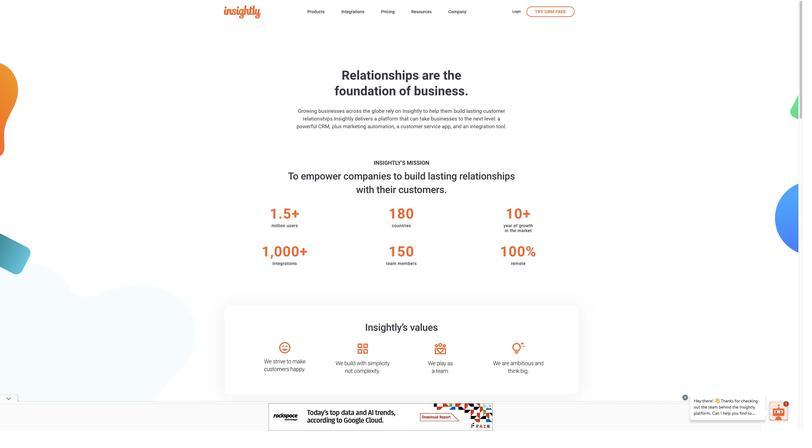 Task type: locate. For each thing, give the bounding box(es) containing it.
1 vertical spatial with
[[357, 361, 367, 367]]

are up business.
[[422, 68, 441, 83]]

login link
[[513, 9, 521, 15]]

build
[[454, 108, 465, 114], [405, 171, 426, 182], [345, 361, 356, 367]]

1,000+
[[262, 244, 308, 260]]

1 vertical spatial are
[[502, 361, 510, 367]]

1 vertical spatial customer
[[401, 123, 423, 130]]

businesses down them
[[431, 116, 458, 122]]

with inside we build with simplicity not complexity.
[[357, 361, 367, 367]]

make
[[293, 359, 306, 365]]

0 horizontal spatial are
[[422, 68, 441, 83]]

empower
[[301, 171, 341, 182]]

businesses up relationships.insightly
[[319, 108, 345, 114]]

mission
[[407, 160, 430, 166]]

1.5+
[[270, 206, 300, 222]]

0 vertical spatial of
[[400, 84, 411, 99]]

are inside relationships are the foundation of business.
[[422, 68, 441, 83]]

customers
[[264, 366, 289, 373]]

of up on
[[400, 84, 411, 99]]

growing
[[298, 108, 317, 114]]

1 vertical spatial build
[[405, 171, 426, 182]]

build up not
[[345, 361, 356, 367]]

to down the insightly's mission
[[394, 171, 402, 182]]

next
[[474, 116, 484, 122]]

pricing
[[381, 9, 395, 14]]

integrations link
[[342, 8, 365, 16]]

1 horizontal spatial build
[[405, 171, 426, 182]]

0 vertical spatial with
[[356, 184, 375, 196]]

company
[[449, 9, 467, 14]]

growing businesses across the globe rely on insightly to help them build lasting customer relationships.insightly delivers a platform that can take businesses to the next level: a powerful crm, plus marketing automation, a customer service app, and an integration tool.
[[297, 108, 507, 130]]

build inside we build with simplicity not complexity.
[[345, 361, 356, 367]]

0 horizontal spatial businesses
[[319, 108, 345, 114]]

are inside the we are ambitious and think big.
[[502, 361, 510, 367]]

lasting up next at right top
[[467, 108, 482, 114]]

login
[[513, 9, 521, 13]]

0 vertical spatial businesses
[[319, 108, 345, 114]]

and left an
[[453, 123, 462, 130]]

plus
[[332, 123, 342, 130]]

0 vertical spatial customer
[[484, 108, 506, 114]]

2 vertical spatial build
[[345, 361, 356, 367]]

0 vertical spatial and
[[453, 123, 462, 130]]

of
[[400, 84, 411, 99], [514, 224, 518, 229]]

the up delivers
[[363, 108, 371, 114]]

1 vertical spatial and
[[535, 361, 544, 367]]

relationships
[[342, 68, 419, 83]]

1 horizontal spatial customer
[[484, 108, 506, 114]]

0 horizontal spatial customer
[[401, 123, 423, 130]]

rely
[[386, 108, 394, 114]]

with down companies
[[356, 184, 375, 196]]

customer
[[484, 108, 506, 114], [401, 123, 423, 130]]

0 horizontal spatial and
[[453, 123, 462, 130]]

try crm free button
[[527, 6, 575, 17]]

simplicity
[[368, 361, 390, 367]]

1 vertical spatial lasting
[[428, 171, 457, 182]]

1 horizontal spatial and
[[535, 361, 544, 367]]

10+ year of growth in the market
[[504, 206, 534, 233]]

to up take
[[424, 108, 428, 114]]

pricing link
[[381, 8, 395, 16]]

0 horizontal spatial lasting
[[428, 171, 457, 182]]

on
[[396, 108, 402, 114]]

2 horizontal spatial build
[[454, 108, 465, 114]]

we inside we play as a team.
[[428, 361, 436, 367]]

a up tool.
[[498, 116, 501, 122]]

lasting inside growing businesses across the globe rely on insightly to help them build lasting customer relationships.insightly delivers a platform that can take businesses to the next level: a powerful crm, plus marketing automation, a customer service app, and an integration tool.
[[467, 108, 482, 114]]

to
[[424, 108, 428, 114], [459, 116, 464, 122], [394, 171, 402, 182], [287, 359, 291, 365]]

to
[[288, 171, 299, 182]]

insightly's values
[[365, 322, 438, 334]]

lasting up customers.
[[428, 171, 457, 182]]

and inside the we are ambitious and think big.
[[535, 361, 544, 367]]

we for we strive to make customers happy.
[[264, 359, 272, 365]]

build inside growing businesses across the globe rely on insightly to help them build lasting customer relationships.insightly delivers a platform that can take businesses to the next level: a powerful crm, plus marketing automation, a customer service app, and an integration tool.
[[454, 108, 465, 114]]

to empower companies to build lasting relationships with their customers.
[[288, 171, 516, 196]]

1 horizontal spatial businesses
[[431, 116, 458, 122]]

with up complexity.
[[357, 361, 367, 367]]

insightly's
[[365, 322, 408, 334]]

to up an
[[459, 116, 464, 122]]

we inside the we are ambitious and think big.
[[494, 361, 501, 367]]

users
[[287, 224, 298, 229]]

to right strive at the bottom of page
[[287, 359, 291, 365]]

the inside relationships are the foundation of business.
[[444, 68, 462, 83]]

build down "mission"
[[405, 171, 426, 182]]

their
[[377, 184, 396, 196]]

are
[[422, 68, 441, 83], [502, 361, 510, 367]]

0 vertical spatial are
[[422, 68, 441, 83]]

0 vertical spatial lasting
[[467, 108, 482, 114]]

we for we are ambitious and think big.
[[494, 361, 501, 367]]

of right year
[[514, 224, 518, 229]]

are up think in the bottom right of the page
[[502, 361, 510, 367]]

team.
[[436, 368, 450, 375]]

integrations
[[273, 261, 297, 266]]

remote
[[512, 261, 526, 266]]

the
[[444, 68, 462, 83], [363, 108, 371, 114], [465, 116, 472, 122], [510, 229, 517, 233]]

1 vertical spatial of
[[514, 224, 518, 229]]

members
[[398, 261, 417, 266]]

lasting inside to empower companies to build lasting relationships with their customers.
[[428, 171, 457, 182]]

customer down can
[[401, 123, 423, 130]]

150
[[389, 244, 415, 260]]

countries
[[392, 224, 412, 229]]

lasting
[[467, 108, 482, 114], [428, 171, 457, 182]]

0 horizontal spatial of
[[400, 84, 411, 99]]

1 horizontal spatial lasting
[[467, 108, 482, 114]]

and
[[453, 123, 462, 130], [535, 361, 544, 367]]

relationships
[[460, 171, 516, 182]]

the right in
[[510, 229, 517, 233]]

integration
[[470, 123, 495, 130]]

service
[[424, 123, 441, 130]]

0 horizontal spatial build
[[345, 361, 356, 367]]

customer up level:
[[484, 108, 506, 114]]

level:
[[485, 116, 497, 122]]

180 countries
[[389, 206, 415, 229]]

we play as a team.
[[428, 361, 453, 375]]

with
[[356, 184, 375, 196], [357, 361, 367, 367]]

we inside we build with simplicity not complexity.
[[336, 361, 343, 367]]

company link
[[449, 8, 467, 16]]

we inside the we strive to make customers happy.
[[264, 359, 272, 365]]

free
[[556, 9, 567, 14]]

insightly
[[403, 108, 422, 114]]

0 vertical spatial build
[[454, 108, 465, 114]]

we strive to make customers happy.
[[264, 359, 306, 373]]

1 horizontal spatial are
[[502, 361, 510, 367]]

180
[[389, 206, 415, 222]]

build right them
[[454, 108, 465, 114]]

businesses
[[319, 108, 345, 114], [431, 116, 458, 122]]

1 horizontal spatial of
[[514, 224, 518, 229]]

insightly logo image
[[224, 5, 261, 19]]

the inside "10+ year of growth in the market"
[[510, 229, 517, 233]]

the up business.
[[444, 68, 462, 83]]

that
[[400, 116, 409, 122]]

a left the team.
[[432, 368, 435, 375]]

and right ambitious
[[535, 361, 544, 367]]



Task type: describe. For each thing, give the bounding box(es) containing it.
relationships are the foundation of business.
[[335, 68, 469, 99]]

insightly's mission
[[374, 160, 430, 166]]

are for the
[[422, 68, 441, 83]]

of inside "10+ year of growth in the market"
[[514, 224, 518, 229]]

we build with simplicity not complexity.
[[336, 361, 390, 375]]

complexity.
[[354, 368, 380, 375]]

can
[[410, 116, 419, 122]]

companies
[[344, 171, 391, 182]]

across
[[346, 108, 362, 114]]

take
[[420, 116, 430, 122]]

automation,
[[368, 123, 396, 130]]

in
[[505, 229, 509, 233]]

relationships.insightly
[[303, 116, 354, 122]]

crm
[[545, 9, 555, 14]]

not
[[345, 368, 353, 375]]

team
[[387, 261, 397, 266]]

with inside to empower companies to build lasting relationships with their customers.
[[356, 184, 375, 196]]

1 vertical spatial businesses
[[431, 116, 458, 122]]

tool.
[[497, 123, 507, 130]]

we are ambitious and think big.
[[494, 361, 544, 375]]

market
[[518, 229, 532, 233]]

crm,
[[319, 123, 331, 130]]

insightly logo link
[[224, 5, 298, 19]]

a inside we play as a team.
[[432, 368, 435, 375]]

growth
[[519, 224, 534, 229]]

ambitious
[[511, 361, 534, 367]]

100% remote
[[501, 244, 537, 266]]

we for we play as a team.
[[428, 361, 436, 367]]

products
[[308, 9, 325, 14]]

powerful
[[297, 123, 317, 130]]

insightly's
[[374, 160, 406, 166]]

business.
[[414, 84, 469, 99]]

the up an
[[465, 116, 472, 122]]

try crm free link
[[527, 6, 575, 17]]

million
[[272, 224, 286, 229]]

them
[[441, 108, 453, 114]]

think
[[508, 368, 520, 375]]

foundation
[[335, 84, 396, 99]]

values
[[410, 322, 438, 334]]

try
[[536, 9, 544, 14]]

10+
[[506, 206, 531, 222]]

marketing
[[343, 123, 367, 130]]

100%
[[501, 244, 537, 260]]

a down platform
[[397, 123, 400, 130]]

customers.
[[399, 184, 447, 196]]

globe
[[372, 108, 385, 114]]

are for ambitious
[[502, 361, 510, 367]]

150 team members
[[387, 244, 417, 266]]

a down the globe at left
[[375, 116, 377, 122]]

1,000+ integrations
[[262, 244, 308, 266]]

year
[[504, 224, 513, 229]]

products link
[[308, 8, 325, 16]]

strive
[[273, 359, 286, 365]]

to inside to empower companies to build lasting relationships with their customers.
[[394, 171, 402, 182]]

try crm free
[[536, 9, 567, 14]]

to inside the we strive to make customers happy.
[[287, 359, 291, 365]]

delivers
[[355, 116, 373, 122]]

of inside relationships are the foundation of business.
[[400, 84, 411, 99]]

help
[[430, 108, 440, 114]]

resources link
[[412, 8, 432, 16]]

1.5+ million users
[[270, 206, 300, 229]]

integrations
[[342, 9, 365, 14]]

and inside growing businesses across the globe rely on insightly to help them build lasting customer relationships.insightly delivers a platform that can take businesses to the next level: a powerful crm, plus marketing automation, a customer service app, and an integration tool.
[[453, 123, 462, 130]]

build inside to empower companies to build lasting relationships with their customers.
[[405, 171, 426, 182]]

app,
[[442, 123, 452, 130]]

platform
[[379, 116, 399, 122]]

happy.
[[291, 366, 306, 373]]

as
[[448, 361, 453, 367]]

we for we build with simplicity not complexity.
[[336, 361, 343, 367]]

an
[[463, 123, 469, 130]]

resources
[[412, 9, 432, 14]]

play
[[437, 361, 447, 367]]

big.
[[521, 368, 529, 375]]



Task type: vqa. For each thing, say whether or not it's contained in the screenshot.


